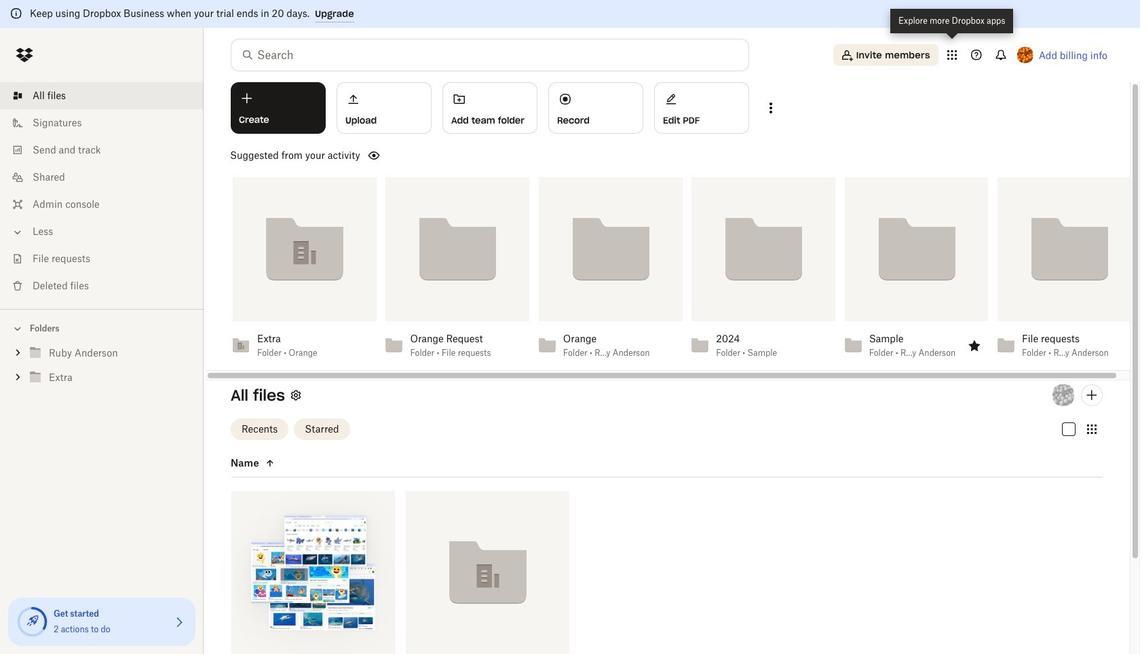 Task type: describe. For each thing, give the bounding box(es) containing it.
dropbox image
[[11, 41, 38, 69]]

less image
[[11, 225, 24, 239]]

Search in folder "Dropbox" text field
[[257, 47, 721, 63]]

account menu image
[[1018, 47, 1034, 63]]

team member folder, ruby anderson row
[[232, 491, 395, 654]]



Task type: vqa. For each thing, say whether or not it's contained in the screenshot.
STARRED
no



Task type: locate. For each thing, give the bounding box(es) containing it.
list item
[[0, 82, 204, 109]]

ruby anderson image
[[1053, 384, 1075, 406]]

group
[[0, 338, 204, 400]]

folder settings image
[[288, 387, 304, 403]]

alert
[[0, 0, 1141, 28]]

add team members image
[[1085, 387, 1101, 403]]

list
[[0, 74, 204, 309]]

team shared folder, extra row
[[406, 491, 570, 654]]



